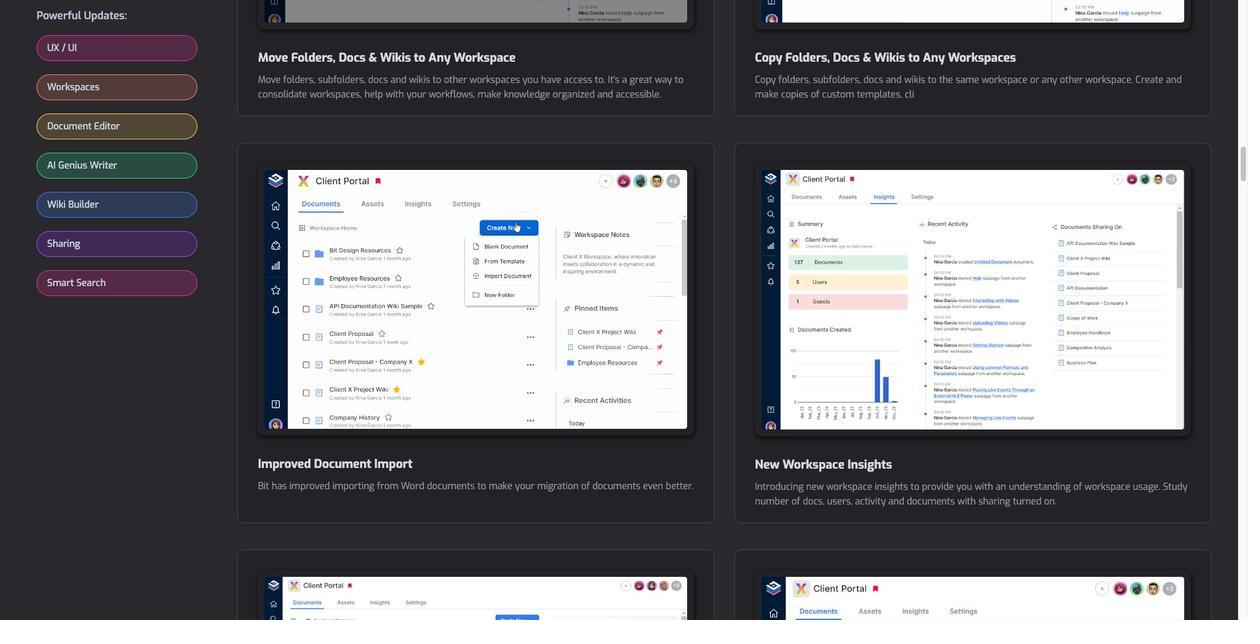 Task type: locate. For each thing, give the bounding box(es) containing it.
list
[[37, 35, 198, 310]]

2 folders, from the left
[[786, 50, 830, 66]]

1 subfolders, from the left
[[318, 74, 366, 86]]

folders,
[[291, 50, 336, 66], [786, 50, 830, 66]]

1 vertical spatial move
[[258, 74, 281, 86]]

usage.
[[1133, 481, 1161, 494]]

any
[[429, 50, 451, 66], [923, 50, 945, 66]]

documents right word
[[427, 481, 475, 494]]

workspace left or
[[982, 74, 1028, 86]]

2 horizontal spatial workspace
[[1085, 481, 1131, 494]]

improved
[[258, 457, 311, 473]]

of inside copy folders, subfolders, docs and wikis to the same workspace or any other workspace. create and make copies of custom templates, cli
[[811, 88, 820, 101]]

0 horizontal spatial other
[[444, 74, 467, 86]]

workspaces link
[[37, 75, 197, 100]]

1 horizontal spatial workspace
[[982, 74, 1028, 86]]

1 vertical spatial with
[[975, 481, 994, 494]]

wikis inside copy folders, subfolders, docs and wikis to the same workspace or any other workspace. create and make copies of custom templates, cli
[[905, 74, 926, 86]]

docs up workspaces,
[[339, 50, 366, 66]]

docs for move
[[339, 50, 366, 66]]

better.
[[666, 481, 694, 494]]

updates:
[[84, 9, 127, 23]]

2 copy from the top
[[755, 74, 776, 86]]

sharing link
[[37, 232, 197, 257]]

of
[[811, 88, 820, 101], [581, 481, 590, 494], [1074, 481, 1083, 494], [792, 496, 801, 509]]

understanding
[[1009, 481, 1071, 494]]

with for your
[[386, 88, 404, 101]]

0 horizontal spatial workspaces
[[47, 81, 100, 94]]

bit has improved importing from word documents to make your migration of documents even better.
[[258, 481, 694, 494]]

0 vertical spatial your
[[407, 88, 426, 101]]

cli
[[905, 88, 915, 101]]

0 horizontal spatial your
[[407, 88, 426, 101]]

same
[[956, 74, 979, 86]]

2 folders, from the left
[[779, 74, 811, 86]]

your
[[407, 88, 426, 101], [515, 481, 535, 494]]

ux / ui link
[[37, 36, 197, 60]]

0 vertical spatial workspaces
[[948, 50, 1016, 66]]

to
[[414, 50, 426, 66], [909, 50, 920, 66], [433, 74, 442, 86], [675, 74, 684, 86], [928, 74, 937, 86], [478, 481, 486, 494], [911, 481, 920, 494]]

any up workflows, at the left top
[[429, 50, 451, 66]]

a
[[622, 74, 627, 86]]

1 docs from the left
[[339, 50, 366, 66]]

1 & wikis from the left
[[369, 50, 411, 66]]

and down insights
[[889, 496, 905, 509]]

1 horizontal spatial document
[[314, 457, 371, 473]]

make left copies
[[755, 88, 779, 101]]

1 horizontal spatial subfolders,
[[813, 74, 861, 86]]

2 any from the left
[[923, 50, 945, 66]]

workspaces
[[948, 50, 1016, 66], [47, 81, 100, 94]]

workspace up new on the bottom of page
[[783, 457, 845, 473]]

1 move from the top
[[258, 50, 288, 66]]

of right copies
[[811, 88, 820, 101]]

0 vertical spatial document
[[47, 120, 92, 133]]

0 horizontal spatial documents
[[427, 481, 475, 494]]

& wikis up 'help'
[[369, 50, 411, 66]]

study
[[1163, 481, 1188, 494]]

with inside move folders, subfolders, docs and wikis to other workspaces you have access to. it's a great way to consolidate workspaces, help with your workflows, make knowledge organized and accessible.
[[386, 88, 404, 101]]

workspace left usage.
[[1085, 481, 1131, 494]]

ai genius writer
[[47, 160, 117, 172]]

workspaces up same
[[948, 50, 1016, 66]]

0 horizontal spatial workspace
[[827, 481, 873, 494]]

& wikis for workspace
[[369, 50, 411, 66]]

& wikis up templates,
[[863, 50, 906, 66]]

0 horizontal spatial you
[[523, 74, 539, 86]]

make down workspaces
[[478, 88, 502, 101]]

workspace up workspaces
[[454, 50, 516, 66]]

0 horizontal spatial docs
[[339, 50, 366, 66]]

wikis up cli
[[905, 74, 926, 86]]

smart search link
[[37, 271, 197, 296]]

powerful
[[37, 9, 81, 23]]

folders,
[[283, 74, 316, 86], [779, 74, 811, 86]]

with left an
[[975, 481, 994, 494]]

1 vertical spatial your
[[515, 481, 535, 494]]

1 horizontal spatial workspace
[[783, 457, 845, 473]]

1 copy from the top
[[755, 50, 783, 66]]

you right "provide"
[[957, 481, 973, 494]]

2 vertical spatial with
[[958, 496, 976, 509]]

0 vertical spatial workspace
[[454, 50, 516, 66]]

move for move folders, subfolders, docs and wikis to other workspaces you have access to. it's a great way to consolidate workspaces, help with your workflows, make knowledge organized and accessible.
[[258, 74, 281, 86]]

subfolders, up custom
[[813, 74, 861, 86]]

1 wikis from the left
[[409, 74, 430, 86]]

migration
[[537, 481, 579, 494]]

& wikis for workspaces
[[863, 50, 906, 66]]

and inside introducing new workspace insights to provide you with an understanding of workspace usage. study number of docs, users, activity and documents with sharing turned on.
[[889, 496, 905, 509]]

folders, up consolidate
[[283, 74, 316, 86]]

workspaces down ui
[[47, 81, 100, 94]]

documents down "provide"
[[907, 496, 955, 509]]

subfolders, inside copy folders, subfolders, docs and wikis to the same workspace or any other workspace. create and make copies of custom templates, cli
[[813, 74, 861, 86]]

of right migration
[[581, 481, 590, 494]]

organized
[[553, 88, 595, 101]]

0 vertical spatial copy
[[755, 50, 783, 66]]

documents
[[427, 481, 475, 494], [593, 481, 641, 494], [907, 496, 955, 509]]

subfolders, for copy
[[813, 74, 861, 86]]

copy for copy folders, docs & wikis to any workspaces
[[755, 50, 783, 66]]

0 horizontal spatial folders,
[[291, 50, 336, 66]]

folders, up copies
[[779, 74, 811, 86]]

1 horizontal spatial you
[[957, 481, 973, 494]]

1 horizontal spatial docs
[[833, 50, 860, 66]]

0 vertical spatial you
[[523, 74, 539, 86]]

1 horizontal spatial & wikis
[[863, 50, 906, 66]]

and down move folders, docs & wikis to any workspace
[[391, 74, 407, 86]]

0 horizontal spatial wikis
[[409, 74, 430, 86]]

1 horizontal spatial any
[[923, 50, 945, 66]]

2 move from the top
[[258, 74, 281, 86]]

wikis up workflows, at the left top
[[409, 74, 430, 86]]

1 horizontal spatial other
[[1060, 74, 1083, 86]]

you inside move folders, subfolders, docs and wikis to other workspaces you have access to. it's a great way to consolidate workspaces, help with your workflows, make knowledge organized and accessible.
[[523, 74, 539, 86]]

0 horizontal spatial document
[[47, 120, 92, 133]]

docs for workspaces
[[864, 74, 884, 86]]

of right understanding
[[1074, 481, 1083, 494]]

wikis
[[409, 74, 430, 86], [905, 74, 926, 86]]

move inside move folders, subfolders, docs and wikis to other workspaces you have access to. it's a great way to consolidate workspaces, help with your workflows, make knowledge organized and accessible.
[[258, 74, 281, 86]]

docs up 'help'
[[368, 74, 388, 86]]

0 horizontal spatial workspace
[[454, 50, 516, 66]]

you inside introducing new workspace insights to provide you with an understanding of workspace usage. study number of docs, users, activity and documents with sharing turned on.
[[957, 481, 973, 494]]

folders, up workspaces,
[[291, 50, 336, 66]]

folders, inside copy folders, subfolders, docs and wikis to the same workspace or any other workspace. create and make copies of custom templates, cli
[[779, 74, 811, 86]]

subfolders, up workspaces,
[[318, 74, 366, 86]]

docs
[[339, 50, 366, 66], [833, 50, 860, 66]]

1 vertical spatial you
[[957, 481, 973, 494]]

1 docs from the left
[[368, 74, 388, 86]]

search
[[76, 277, 106, 290]]

wiki
[[47, 199, 66, 211]]

2 docs from the left
[[833, 50, 860, 66]]

0 horizontal spatial folders,
[[283, 74, 316, 86]]

1 folders, from the left
[[291, 50, 336, 66]]

copy
[[755, 50, 783, 66], [755, 74, 776, 86]]

other right any
[[1060, 74, 1083, 86]]

to inside copy folders, subfolders, docs and wikis to the same workspace or any other workspace. create and make copies of custom templates, cli
[[928, 74, 937, 86]]

1 horizontal spatial workspaces
[[948, 50, 1016, 66]]

1 horizontal spatial folders,
[[779, 74, 811, 86]]

with left sharing
[[958, 496, 976, 509]]

2 other from the left
[[1060, 74, 1083, 86]]

it's
[[608, 74, 620, 86]]

workspace
[[454, 50, 516, 66], [783, 457, 845, 473]]

other
[[444, 74, 467, 86], [1060, 74, 1083, 86]]

has
[[272, 481, 287, 494]]

1 vertical spatial workspaces
[[47, 81, 100, 94]]

any up the
[[923, 50, 945, 66]]

1 horizontal spatial documents
[[593, 481, 641, 494]]

folders, inside move folders, subfolders, docs and wikis to other workspaces you have access to. it's a great way to consolidate workspaces, help with your workflows, make knowledge organized and accessible.
[[283, 74, 316, 86]]

/
[[62, 42, 66, 55]]

docs up templates,
[[864, 74, 884, 86]]

0 vertical spatial with
[[386, 88, 404, 101]]

2 & wikis from the left
[[863, 50, 906, 66]]

with right 'help'
[[386, 88, 404, 101]]

number
[[755, 496, 789, 509]]

ai genius writer link
[[37, 154, 197, 178]]

make
[[478, 88, 502, 101], [755, 88, 779, 101], [489, 481, 513, 494]]

docs,
[[803, 496, 825, 509]]

1 horizontal spatial docs
[[864, 74, 884, 86]]

an
[[996, 481, 1007, 494]]

bit
[[258, 481, 269, 494]]

word
[[401, 481, 424, 494]]

docs inside copy folders, subfolders, docs and wikis to the same workspace or any other workspace. create and make copies of custom templates, cli
[[864, 74, 884, 86]]

docs up custom
[[833, 50, 860, 66]]

0 horizontal spatial any
[[429, 50, 451, 66]]

2 subfolders, from the left
[[813, 74, 861, 86]]

workspaces
[[470, 74, 520, 86]]

list containing ux / ui
[[37, 35, 198, 310]]

wikis for workspaces
[[905, 74, 926, 86]]

wiki builder link
[[37, 193, 197, 217]]

other inside copy folders, subfolders, docs and wikis to the same workspace or any other workspace. create and make copies of custom templates, cli
[[1060, 74, 1083, 86]]

you
[[523, 74, 539, 86], [957, 481, 973, 494]]

other up workflows, at the left top
[[444, 74, 467, 86]]

folders, for copy
[[779, 74, 811, 86]]

wikis inside move folders, subfolders, docs and wikis to other workspaces you have access to. it's a great way to consolidate workspaces, help with your workflows, make knowledge organized and accessible.
[[409, 74, 430, 86]]

1 vertical spatial copy
[[755, 74, 776, 86]]

1 horizontal spatial folders,
[[786, 50, 830, 66]]

insights
[[875, 481, 908, 494]]

from
[[377, 481, 399, 494]]

1 horizontal spatial wikis
[[905, 74, 926, 86]]

0 horizontal spatial & wikis
[[369, 50, 411, 66]]

docs inside move folders, subfolders, docs and wikis to other workspaces you have access to. it's a great way to consolidate workspaces, help with your workflows, make knowledge organized and accessible.
[[368, 74, 388, 86]]

you up knowledge
[[523, 74, 539, 86]]

workspace up users,
[[827, 481, 873, 494]]

way
[[655, 74, 672, 86]]

new
[[806, 481, 824, 494]]

docs for workspace
[[368, 74, 388, 86]]

document up importing at the bottom of page
[[314, 457, 371, 473]]

1 any from the left
[[429, 50, 451, 66]]

workspace inside copy folders, subfolders, docs and wikis to the same workspace or any other workspace. create and make copies of custom templates, cli
[[982, 74, 1028, 86]]

2 wikis from the left
[[905, 74, 926, 86]]

document
[[47, 120, 92, 133], [314, 457, 371, 473]]

documents inside introducing new workspace insights to provide you with an understanding of workspace usage. study number of docs, users, activity and documents with sharing turned on.
[[907, 496, 955, 509]]

documents left even
[[593, 481, 641, 494]]

folders, up copies
[[786, 50, 830, 66]]

your left migration
[[515, 481, 535, 494]]

subfolders,
[[318, 74, 366, 86], [813, 74, 861, 86]]

2 horizontal spatial documents
[[907, 496, 955, 509]]

with
[[386, 88, 404, 101], [975, 481, 994, 494], [958, 496, 976, 509]]

copy folders, subfolders, docs and wikis to the same workspace or any other workspace. create and make copies of custom templates, cli
[[755, 74, 1182, 101]]

& wikis
[[369, 50, 411, 66], [863, 50, 906, 66]]

folders, for copy
[[786, 50, 830, 66]]

0 horizontal spatial subfolders,
[[318, 74, 366, 86]]

0 vertical spatial move
[[258, 50, 288, 66]]

2 docs from the left
[[864, 74, 884, 86]]

1 folders, from the left
[[283, 74, 316, 86]]

accessible.
[[616, 88, 662, 101]]

new
[[755, 457, 780, 473]]

0 horizontal spatial docs
[[368, 74, 388, 86]]

have
[[541, 74, 561, 86]]

workspace
[[982, 74, 1028, 86], [827, 481, 873, 494], [1085, 481, 1131, 494]]

new workspace insights
[[755, 457, 892, 473]]

subfolders, inside move folders, subfolders, docs and wikis to other workspaces you have access to. it's a great way to consolidate workspaces, help with your workflows, make knowledge organized and accessible.
[[318, 74, 366, 86]]

your left workflows, at the left top
[[407, 88, 426, 101]]

document left editor
[[47, 120, 92, 133]]

or
[[1030, 74, 1040, 86]]

1 other from the left
[[444, 74, 467, 86]]

copy inside copy folders, subfolders, docs and wikis to the same workspace or any other workspace. create and make copies of custom templates, cli
[[755, 74, 776, 86]]



Task type: vqa. For each thing, say whether or not it's contained in the screenshot.
leftmost & Wikis
yes



Task type: describe. For each thing, give the bounding box(es) containing it.
and down the to.
[[598, 88, 613, 101]]

editor
[[94, 120, 120, 133]]

any for workspaces
[[923, 50, 945, 66]]

introducing
[[755, 481, 804, 494]]

subfolders, for move
[[318, 74, 366, 86]]

import
[[375, 457, 413, 473]]

activity
[[855, 496, 886, 509]]

1 vertical spatial document
[[314, 457, 371, 473]]

to.
[[595, 74, 606, 86]]

improved document import
[[258, 457, 413, 473]]

your inside move folders, subfolders, docs and wikis to other workspaces you have access to. it's a great way to consolidate workspaces, help with your workflows, make knowledge organized and accessible.
[[407, 88, 426, 101]]

templates,
[[857, 88, 903, 101]]

smart search
[[47, 277, 106, 290]]

document editor link
[[37, 114, 197, 139]]

wikis for workspace
[[409, 74, 430, 86]]

ux / ui
[[47, 42, 77, 55]]

and up templates,
[[886, 74, 902, 86]]

improved
[[289, 481, 330, 494]]

make inside copy folders, subfolders, docs and wikis to the same workspace or any other workspace. create and make copies of custom templates, cli
[[755, 88, 779, 101]]

to inside introducing new workspace insights to provide you with an understanding of workspace usage. study number of docs, users, activity and documents with sharing turned on.
[[911, 481, 920, 494]]

copy for copy folders, subfolders, docs and wikis to the same workspace or any other workspace. create and make copies of custom templates, cli
[[755, 74, 776, 86]]

smart
[[47, 277, 74, 290]]

writer
[[90, 160, 117, 172]]

ux
[[47, 42, 59, 55]]

document inside list
[[47, 120, 92, 133]]

copy folders, docs & wikis to any workspaces
[[755, 50, 1016, 66]]

introducing new workspace insights to provide you with an understanding of workspace usage. study number of docs, users, activity and documents with sharing turned on.
[[755, 481, 1188, 509]]

folders, for move
[[283, 74, 316, 86]]

knowledge
[[504, 88, 550, 101]]

sharing
[[47, 238, 80, 251]]

move folders, subfolders, docs and wikis to other workspaces you have access to. it's a great way to consolidate workspaces, help with your workflows, make knowledge organized and accessible.
[[258, 74, 684, 101]]

custom
[[822, 88, 855, 101]]

insights
[[848, 457, 892, 473]]

even
[[643, 481, 664, 494]]

the
[[939, 74, 953, 86]]

provide
[[922, 481, 954, 494]]

of left docs,
[[792, 496, 801, 509]]

powerful updates:
[[37, 9, 127, 23]]

document editor
[[47, 120, 120, 133]]

importing
[[333, 481, 375, 494]]

docs for copy
[[833, 50, 860, 66]]

builder
[[68, 199, 99, 211]]

1 vertical spatial workspace
[[783, 457, 845, 473]]

make inside move folders, subfolders, docs and wikis to other workspaces you have access to. it's a great way to consolidate workspaces, help with your workflows, make knowledge organized and accessible.
[[478, 88, 502, 101]]

great
[[630, 74, 653, 86]]

other inside move folders, subfolders, docs and wikis to other workspaces you have access to. it's a great way to consolidate workspaces, help with your workflows, make knowledge organized and accessible.
[[444, 74, 467, 86]]

ui
[[68, 42, 77, 55]]

consolidate
[[258, 88, 307, 101]]

help
[[365, 88, 383, 101]]

create
[[1136, 74, 1164, 86]]

turned
[[1013, 496, 1042, 509]]

1 horizontal spatial your
[[515, 481, 535, 494]]

any
[[1042, 74, 1058, 86]]

move folders, docs & wikis to any workspace
[[258, 50, 516, 66]]

folders, for move
[[291, 50, 336, 66]]

copies
[[781, 88, 809, 101]]

ai genius
[[47, 160, 87, 172]]

on.
[[1044, 496, 1057, 509]]

wiki builder
[[47, 199, 99, 211]]

any for workspace
[[429, 50, 451, 66]]

workflows,
[[429, 88, 475, 101]]

workspace.
[[1086, 74, 1134, 86]]

with for sharing
[[958, 496, 976, 509]]

sharing
[[979, 496, 1011, 509]]

workspaces,
[[310, 88, 362, 101]]

and right create
[[1166, 74, 1182, 86]]

users,
[[827, 496, 853, 509]]

make left migration
[[489, 481, 513, 494]]

move for move folders, docs & wikis to any workspace
[[258, 50, 288, 66]]

access
[[564, 74, 593, 86]]



